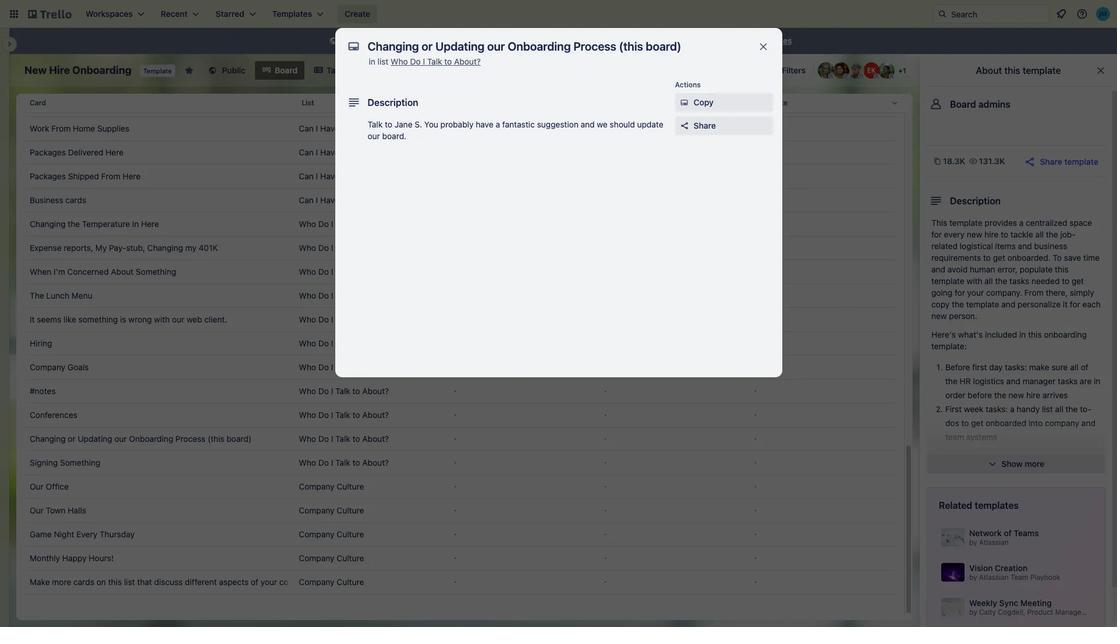 Task type: describe. For each thing, give the bounding box(es) containing it.
to inside 'talk to jane s. you probably have a fantastic suggestion and we should update our board.'
[[385, 119, 392, 129]]

or
[[68, 434, 76, 444]]

company culture for make more cards on this list that discuss different aspects of your company's culture!
[[299, 577, 364, 587]]

company for make more cards on this list that discuss different aspects of your company's culture!
[[299, 577, 335, 587]]

ellie kulick (elliekulick2) image
[[863, 62, 880, 79]]

culture!
[[322, 577, 351, 587]]

who inside before first day tasks: make sure all of the hr logistics and manager tasks are in order before the new hire arrives first week tasks: a handy list all the to- dos to get onboarded into company and team systems who's who list: help the newbie orient themselves and learn all about the key people they'll encounter at work
[[971, 446, 988, 456]]

culture for game night every thursday
[[337, 529, 364, 539]]

it seems like something is wrong with our web client.
[[30, 314, 227, 324]]

company culture for monthly happy hours!
[[299, 553, 364, 563]]

cogdell,
[[998, 608, 1025, 617]]

help
[[1006, 446, 1022, 456]]

all right sure
[[1070, 362, 1079, 372]]

row containing conferences
[[25, 403, 895, 427]]

talk for changing or updating our onboarding process (this board)
[[335, 434, 350, 444]]

amy freiderson (amyfreiderson) image
[[818, 62, 834, 79]]

like
[[64, 314, 76, 324]]

it
[[1063, 299, 1068, 309]]

your inside this template provides a centralized space for every new hire to tackle all the job- related logistical items and business requirements to get onboarded. to save time and avoid human error, populate this template with all the tasks needed to get going for your company. from there, simply copy the template and personalize it for each new person.
[[967, 288, 984, 298]]

row containing card
[[25, 89, 904, 117]]

from
[[630, 36, 648, 45]]

5 have? from the top
[[320, 195, 343, 205]]

create for create
[[345, 9, 370, 19]]

manager
[[1055, 608, 1084, 617]]

monthly happy hours!
[[30, 553, 114, 563]]

can i have? for here
[[299, 147, 343, 157]]

the lunch menu link
[[30, 284, 290, 307]]

1 vertical spatial from
[[101, 171, 120, 181]]

0 vertical spatial tasks:
[[1005, 362, 1027, 372]]

here's what's included in this onboarding template:
[[932, 330, 1087, 351]]

pay-
[[109, 243, 126, 253]]

our inside 'talk to jane s. you probably have a fantastic suggestion and we should update our board.'
[[368, 131, 380, 141]]

do for expense reports, my pay-stub, changing my 401k
[[318, 243, 329, 253]]

a inside this template provides a centralized space for every new hire to tackle all the job- related logistical items and business requirements to get onboarded. to save time and avoid human error, populate this template with all the tasks needed to get going for your company. from there, simply copy the template and personalize it for each new person.
[[1019, 218, 1024, 228]]

the left key
[[1062, 460, 1074, 470]]

hr
[[960, 376, 971, 386]]

in inside before first day tasks: make sure all of the hr logistics and manager tasks are in order before the new hire arrives first week tasks: a handy list all the to- dos to get onboarded into company and team systems who's who list: help the newbie orient themselves and learn all about the key people they'll encounter at work
[[1094, 376, 1101, 386]]

of inside before first day tasks: make sure all of the hr logistics and manager tasks are in order before the new hire arrives first week tasks: a handy list all the to- dos to get onboarded into company and team systems who's who list: help the newbie orient themselves and learn all about the key people they'll encounter at work
[[1081, 362, 1088, 372]]

row containing changing the temperature in here
[[25, 212, 895, 236]]

company culture for our town halls
[[299, 505, 364, 515]]

do for the lunch menu
[[318, 291, 329, 300]]

actions
[[675, 80, 701, 89]]

who do i talk to about? for when i'm concerned about something
[[299, 267, 389, 277]]

company for our office
[[299, 481, 335, 491]]

do for when i'm concerned about something
[[318, 267, 329, 277]]

list inside table
[[124, 577, 135, 587]]

expense reports, my pay-stub, changing my 401k link
[[30, 236, 290, 260]]

0 notifications image
[[1054, 7, 1068, 21]]

it seems like something is wrong with our web client. link
[[30, 308, 290, 331]]

packages shipped from here link
[[30, 165, 290, 188]]

a inside before first day tasks: make sure all of the hr logistics and manager tasks are in order before the new hire arrives first week tasks: a handy list all the to- dos to get onboarded into company and team systems who's who list: help the newbie orient themselves and learn all about the key people they'll encounter at work
[[1010, 404, 1015, 414]]

company for game night every thursday
[[299, 529, 335, 539]]

about? for expense reports, my pay-stub, changing my 401k
[[362, 243, 389, 253]]

who's
[[945, 446, 969, 456]]

1 vertical spatial changing
[[147, 243, 183, 253]]

network
[[969, 528, 1002, 538]]

get inside before first day tasks: make sure all of the hr logistics and manager tasks are in order before the new hire arrives first week tasks: a handy list all the to- dos to get onboarded into company and team systems who's who list: help the newbie orient themselves and learn all about the key people they'll encounter at work
[[971, 418, 984, 428]]

row containing company goals
[[25, 355, 895, 380]]

row containing expense reports, my pay-stub, changing my 401k
[[25, 236, 895, 260]]

row containing changing or updating our onboarding process (this board)
[[25, 427, 895, 451]]

row containing when i'm concerned about something
[[25, 260, 895, 284]]

can i have? row
[[25, 93, 895, 117]]

for right going
[[955, 288, 965, 298]]

5 can i have? from the top
[[299, 195, 343, 205]]

this inside this template provides a centralized space for every new hire to tackle all the job- related logistical items and business requirements to get onboarded. to save time and avoid human error, populate this template with all the tasks needed to get going for your company. from there, simply copy the template and personalize it for each new person.
[[1055, 264, 1069, 274]]

0 vertical spatial get
[[993, 253, 1005, 263]]

hire
[[49, 64, 70, 76]]

0 vertical spatial list
[[378, 56, 389, 66]]

this is a public template for anyone on the internet to copy.
[[342, 36, 564, 45]]

from inside 'link'
[[51, 123, 71, 133]]

copy
[[694, 97, 714, 107]]

meeting
[[1021, 598, 1052, 608]]

for left anyone
[[435, 36, 445, 45]]

hire inside before first day tasks: make sure all of the hr logistics and manager tasks are in order before the new hire arrives first week tasks: a handy list all the to- dos to get onboarded into company and team systems who's who list: help the newbie orient themselves and learn all about the key people they'll encounter at work
[[1026, 390, 1041, 400]]

on inside table
[[97, 577, 106, 587]]

who for conferences
[[299, 410, 316, 420]]

about inside when i'm concerned about something 'link'
[[111, 267, 134, 277]]

row containing business cards
[[25, 188, 895, 213]]

Search field
[[947, 5, 1049, 23]]

row containing #notes
[[25, 379, 895, 403]]

due date button
[[752, 89, 904, 117]]

this for this template provides a centralized space for every new hire to tackle all the job- related logistical items and business requirements to get onboarded. to save time and avoid human error, populate this template with all the tasks needed to get going for your company. from there, simply copy the template and personalize it for each new person.
[[932, 218, 947, 228]]

row containing hiring
[[25, 331, 895, 356]]

who do i talk to about? for changing the temperature in here
[[299, 219, 389, 229]]

board)
[[227, 434, 252, 444]]

vision
[[969, 563, 993, 573]]

template
[[143, 67, 172, 75]]

row containing packages shipped from here
[[25, 164, 895, 189]]

first
[[972, 362, 987, 372]]

and down to-
[[1082, 418, 1096, 428]]

included
[[985, 330, 1017, 339]]

about? for when i'm concerned about something
[[362, 267, 389, 277]]

can for here
[[299, 147, 314, 157]]

a left public at the left top
[[368, 36, 372, 45]]

the lunch menu
[[30, 291, 92, 300]]

remote employees
[[454, 124, 518, 133]]

company for monthly happy hours!
[[299, 553, 335, 563]]

game night every thursday link
[[30, 523, 290, 546]]

our office
[[30, 481, 69, 491]]

board for board admins
[[950, 99, 976, 109]]

this for this is a public template for anyone on the internet to copy.
[[342, 36, 357, 45]]

+
[[898, 66, 903, 75]]

do for company goals
[[318, 362, 329, 372]]

can i have? for from
[[299, 171, 343, 181]]

encounter
[[998, 474, 1036, 484]]

logistics
[[973, 376, 1004, 386]]

onboarded
[[986, 418, 1027, 428]]

culture for monthly happy hours!
[[337, 553, 364, 563]]

i'm
[[54, 267, 65, 277]]

into
[[1029, 418, 1043, 428]]

in
[[132, 219, 139, 229]]

when
[[30, 267, 51, 277]]

business cards link
[[30, 189, 290, 212]]

supplies
[[97, 123, 129, 133]]

atlassian inside vision creation by atlassian team playbook
[[979, 573, 1009, 582]]

0 vertical spatial on
[[477, 36, 486, 45]]

sure
[[1052, 362, 1068, 372]]

show more
[[1002, 459, 1045, 469]]

who for the lunch menu
[[299, 291, 316, 300]]

this template provides a centralized space for every new hire to tackle all the job- related logistical items and business requirements to get onboarded. to save time and avoid human error, populate this template with all the tasks needed to get going for your company. from there, simply copy the template and personalize it for each new person.
[[932, 218, 1101, 321]]

jeremy miller (jeremymiller198) image
[[1096, 7, 1110, 21]]

search image
[[938, 9, 947, 19]]

0 vertical spatial cards
[[65, 195, 86, 205]]

our for our office
[[30, 481, 44, 491]]

talk for expense reports, my pay-stub, changing my 401k
[[335, 243, 350, 253]]

do for it seems like something is wrong with our web client.
[[318, 314, 329, 324]]

we
[[597, 119, 608, 129]]

before
[[945, 362, 970, 372]]

row containing work from home supplies
[[25, 116, 895, 141]]

row containing make more cards on this list that discuss different aspects of your company's culture!
[[25, 570, 895, 594]]

expense reports, my pay-stub, changing my 401k
[[30, 243, 218, 253]]

public
[[222, 65, 246, 75]]

every
[[944, 229, 965, 239]]

table
[[327, 65, 347, 75]]

hours!
[[89, 553, 114, 563]]

make
[[30, 577, 50, 587]]

show
[[1002, 459, 1023, 469]]

hire inside this template provides a centralized space for every new hire to tackle all the job- related logistical items and business requirements to get onboarded. to save time and avoid human error, populate this template with all the tasks needed to get going for your company. from there, simply copy the template and personalize it for each new person.
[[985, 229, 999, 239]]

key
[[1076, 460, 1089, 470]]

18.3k
[[943, 156, 965, 166]]

a inside 'talk to jane s. you probably have a fantastic suggestion and we should update our board.'
[[496, 119, 500, 129]]

the left to-
[[1066, 404, 1078, 414]]

packages shipped from here
[[30, 171, 141, 181]]

tasks inside this template provides a centralized space for every new hire to tackle all the job- related logistical items and business requirements to get onboarded. to save time and avoid human error, populate this template with all the tasks needed to get going for your company. from there, simply copy the template and personalize it for each new person.
[[1010, 276, 1029, 286]]

work from home supplies
[[30, 123, 129, 133]]

0 horizontal spatial something
[[60, 458, 100, 468]]

1 vertical spatial cards
[[73, 577, 94, 587]]

to
[[1053, 253, 1062, 263]]

at
[[1039, 474, 1046, 484]]

sm image
[[679, 97, 690, 108]]

client.
[[204, 314, 227, 324]]

there,
[[1046, 288, 1068, 298]]

and down list:
[[990, 460, 1004, 470]]

the left hr on the right of the page
[[945, 376, 958, 386]]

this inside here's what's included in this onboarding template:
[[1028, 330, 1042, 339]]

filters
[[782, 65, 806, 75]]

team
[[1011, 573, 1028, 582]]

1 vertical spatial description
[[950, 196, 1001, 206]]

row containing signing something
[[25, 451, 895, 475]]

tackle
[[1011, 229, 1033, 239]]

0 vertical spatial description
[[368, 97, 418, 108]]

1 horizontal spatial new
[[967, 229, 982, 239]]

share for share template
[[1040, 156, 1062, 166]]

customize views image
[[424, 65, 436, 76]]

can for from
[[299, 171, 314, 181]]

card
[[30, 98, 46, 107]]

monthly
[[30, 553, 60, 563]]

the
[[30, 291, 44, 300]]

row containing game night every thursday
[[25, 522, 895, 547]]

the up company.
[[995, 276, 1007, 286]]

due date
[[757, 98, 788, 107]]

the up business in the top right of the page
[[1046, 229, 1058, 239]]

1 horizontal spatial about
[[976, 65, 1002, 76]]

copy
[[932, 299, 950, 309]]

do for changing or updating our onboarding process (this board)
[[318, 434, 329, 444]]

all down centralized on the right top
[[1036, 229, 1044, 239]]

here inside packages shipped from here link
[[123, 171, 141, 181]]

who do i talk to about? link
[[391, 56, 481, 66]]

and left avoid
[[932, 264, 946, 274]]

related
[[939, 500, 973, 511]]

you
[[424, 119, 438, 129]]

5 can from the top
[[299, 195, 314, 205]]

logistical
[[960, 241, 993, 251]]

create button
[[338, 5, 377, 23]]

lunch
[[46, 291, 69, 300]]

the up person.
[[952, 299, 964, 309]]

teams
[[1014, 528, 1039, 538]]

about? for conferences
[[362, 410, 389, 420]]

people
[[945, 474, 971, 484]]



Task type: vqa. For each thing, say whether or not it's contained in the screenshot.


Task type: locate. For each thing, give the bounding box(es) containing it.
table
[[16, 0, 913, 620]]

talk inside 'talk to jane s. you probably have a fantastic suggestion and we should update our board.'
[[368, 119, 383, 129]]

0 horizontal spatial in
[[369, 56, 375, 66]]

2 vertical spatial changing
[[30, 434, 66, 444]]

2 vertical spatial by
[[969, 608, 977, 617]]

0 vertical spatial something
[[136, 267, 176, 277]]

by up weekly
[[969, 573, 977, 582]]

6 who do i talk to about? from the top
[[299, 338, 389, 348]]

a up tackle
[[1019, 218, 1024, 228]]

company culture for our office
[[299, 481, 364, 491]]

who do i talk to about? for #notes
[[299, 386, 389, 396]]

have? for from
[[320, 171, 343, 181]]

1 atlassian from the top
[[979, 538, 1009, 547]]

17 row from the top
[[25, 474, 895, 499]]

3 by from the top
[[969, 608, 977, 617]]

hire up the handy
[[1026, 390, 1041, 400]]

when i'm concerned about something link
[[30, 260, 290, 284]]

can
[[299, 100, 314, 109], [299, 123, 314, 133], [299, 147, 314, 157], [299, 171, 314, 181], [299, 195, 314, 205]]

10 row from the top
[[25, 307, 895, 332]]

0 horizontal spatial create
[[345, 9, 370, 19]]

have? for home
[[320, 123, 343, 133]]

about? for changing or updating our onboarding process (this board)
[[362, 434, 389, 444]]

do for changing the temperature in here
[[318, 219, 329, 229]]

all down human
[[985, 276, 993, 286]]

process
[[175, 434, 206, 444]]

town
[[46, 505, 66, 515]]

onboarding right the 'hire'
[[72, 64, 132, 76]]

of right "aspects" at the bottom left
[[251, 577, 258, 587]]

2 atlassian from the top
[[979, 573, 1009, 582]]

1 vertical spatial this
[[932, 218, 947, 228]]

trello
[[1095, 608, 1113, 617]]

2 horizontal spatial list
[[1042, 404, 1053, 414]]

is left public at the left top
[[360, 36, 366, 45]]

1 vertical spatial onboarding
[[129, 434, 173, 444]]

about? for it seems like something is wrong with our web client.
[[362, 314, 389, 324]]

can inside row
[[299, 100, 314, 109]]

atlassian
[[979, 538, 1009, 547], [979, 573, 1009, 582]]

packages for packages delivered here
[[30, 147, 66, 157]]

new up logistical
[[967, 229, 982, 239]]

systems
[[966, 432, 997, 442]]

the left internet
[[488, 36, 500, 45]]

share inside button
[[694, 121, 716, 130]]

of inside table
[[251, 577, 258, 587]]

company culture for game night every thursday
[[299, 529, 364, 539]]

this up admins
[[1005, 65, 1020, 76]]

in list who do i talk to about?
[[369, 56, 481, 66]]

packages for packages shipped from here
[[30, 171, 66, 181]]

1 have? from the top
[[320, 100, 343, 109]]

talk for it seems like something is wrong with our web client.
[[335, 314, 350, 324]]

2 vertical spatial get
[[971, 418, 984, 428]]

0 vertical spatial here
[[106, 147, 124, 157]]

here inside changing the temperature in here link
[[141, 219, 159, 229]]

this inside this template provides a centralized space for every new hire to tackle all the job- related logistical items and business requirements to get onboarded. to save time and avoid human error, populate this template with all the tasks needed to get going for your company. from there, simply copy the template and personalize it for each new person.
[[932, 218, 947, 228]]

description up jane
[[368, 97, 418, 108]]

5 who do i talk to about? from the top
[[299, 314, 389, 324]]

and down company.
[[1002, 299, 1016, 309]]

your down human
[[967, 288, 984, 298]]

something down or
[[60, 458, 100, 468]]

the up reports,
[[68, 219, 80, 229]]

1 horizontal spatial this
[[932, 218, 947, 228]]

talk for the lunch menu
[[335, 291, 350, 300]]

2 company culture from the top
[[299, 505, 364, 515]]

new down copy in the top of the page
[[932, 311, 947, 321]]

2 have? from the top
[[320, 123, 343, 133]]

onboarding inside table
[[129, 434, 173, 444]]

with
[[967, 276, 982, 286], [154, 314, 170, 324]]

all right learn
[[1028, 460, 1036, 470]]

can i have? for home
[[299, 123, 343, 133]]

13 row from the top
[[25, 379, 895, 403]]

copy link
[[675, 93, 773, 112]]

this left onboarding
[[1028, 330, 1042, 339]]

1 vertical spatial of
[[1004, 528, 1012, 538]]

1 vertical spatial here
[[123, 171, 141, 181]]

1 vertical spatial our
[[172, 314, 184, 324]]

4 row from the top
[[25, 164, 895, 189]]

0 vertical spatial this
[[342, 36, 357, 45]]

by for network of teams
[[969, 538, 977, 547]]

0 vertical spatial our
[[30, 481, 44, 491]]

4 culture from the top
[[337, 553, 364, 563]]

2 who do i talk to about? from the top
[[299, 243, 389, 253]]

tasks: right day
[[1005, 362, 1027, 372]]

happy
[[62, 553, 87, 563]]

in left calendar
[[369, 56, 375, 66]]

column header
[[449, 94, 601, 113]]

who for when i'm concerned about something
[[299, 267, 316, 277]]

talk to jane s. you probably have a fantastic suggestion and we should update our board.
[[368, 119, 663, 141]]

the up show more
[[1024, 446, 1036, 456]]

tasks inside before first day tasks: make sure all of the hr logistics and manager tasks are in order before the new hire arrives first week tasks: a handy list all the to- dos to get onboarded into company and team systems who's who list: help the newbie orient themselves and learn all about the key people they'll encounter at work
[[1058, 376, 1078, 386]]

for up the related
[[932, 229, 942, 239]]

1 horizontal spatial share
[[1040, 156, 1062, 166]]

2 vertical spatial more
[[52, 577, 71, 587]]

who for hiring
[[299, 338, 316, 348]]

color: green, title: "remote employees" element
[[449, 124, 523, 133]]

share for share
[[694, 121, 716, 130]]

5 culture from the top
[[337, 577, 364, 587]]

talk for changing the temperature in here
[[335, 219, 350, 229]]

table containing can i have?
[[16, 0, 913, 620]]

4 who do i talk to about? from the top
[[299, 291, 389, 300]]

board for board
[[275, 65, 298, 75]]

save
[[1064, 253, 1081, 263]]

2 packages from the top
[[30, 171, 66, 181]]

share template
[[1040, 156, 1099, 166]]

get down week
[[971, 418, 984, 428]]

about
[[976, 65, 1002, 76], [111, 267, 134, 277]]

job-
[[1060, 229, 1076, 239]]

who for changing or updating our onboarding process (this board)
[[299, 434, 316, 444]]

0 horizontal spatial board
[[275, 65, 298, 75]]

who do i talk to about? for conferences
[[299, 410, 389, 420]]

0 vertical spatial share
[[694, 121, 716, 130]]

1 vertical spatial board
[[950, 99, 976, 109]]

board
[[275, 65, 298, 75], [950, 99, 976, 109]]

is inside "it seems like something is wrong with our web client." link
[[120, 314, 126, 324]]

going
[[932, 288, 953, 298]]

1 vertical spatial your
[[261, 577, 277, 587]]

have?
[[320, 100, 343, 109], [320, 123, 343, 133], [320, 147, 343, 157], [320, 171, 343, 181], [320, 195, 343, 205]]

this up every
[[932, 218, 947, 228]]

10 who do i talk to about? from the top
[[299, 434, 389, 444]]

0 horizontal spatial hire
[[985, 229, 999, 239]]

1 vertical spatial on
[[97, 577, 106, 587]]

1 horizontal spatial description
[[950, 196, 1001, 206]]

0 horizontal spatial list
[[124, 577, 135, 587]]

0 vertical spatial create
[[345, 9, 370, 19]]

4 can from the top
[[299, 171, 314, 181]]

our for our town halls
[[30, 505, 44, 515]]

themselves
[[945, 460, 988, 470]]

to inside before first day tasks: make sure all of the hr logistics and manager tasks are in order before the new hire arrives first week tasks: a handy list all the to- dos to get onboarded into company and team systems who's who list: help the newbie orient themselves and learn all about the key people they'll encounter at work
[[962, 418, 969, 428]]

more inside explore more templates link
[[732, 36, 752, 45]]

talk for company goals
[[335, 362, 350, 372]]

who do i talk to about? for signing something
[[299, 458, 389, 468]]

here down the packages delivered here link
[[123, 171, 141, 181]]

2 vertical spatial from
[[1025, 288, 1044, 298]]

20 row from the top
[[25, 546, 895, 571]]

new up the handy
[[1009, 390, 1024, 400]]

by for weekly sync meeting
[[969, 608, 977, 617]]

talk for signing something
[[335, 458, 350, 468]]

who for company goals
[[299, 362, 316, 372]]

11 row from the top
[[25, 331, 895, 356]]

0 horizontal spatial this
[[342, 36, 357, 45]]

9 row from the top
[[25, 284, 895, 308]]

remote employees button
[[445, 117, 595, 140]]

1 vertical spatial about
[[111, 267, 134, 277]]

templates inside explore more templates link
[[754, 36, 792, 45]]

handy
[[1017, 404, 1040, 414]]

0 vertical spatial onboarding
[[72, 64, 132, 76]]

each
[[1083, 299, 1101, 309]]

by inside vision creation by atlassian team playbook
[[969, 573, 977, 582]]

0 horizontal spatial on
[[97, 577, 106, 587]]

1 vertical spatial new
[[932, 311, 947, 321]]

3 who do i talk to about? from the top
[[299, 267, 389, 277]]

3 row from the top
[[25, 140, 895, 165]]

board
[[606, 36, 628, 45]]

changing left or
[[30, 434, 66, 444]]

Board name text field
[[19, 61, 137, 80]]

row containing our town halls
[[25, 498, 895, 523]]

this
[[1005, 65, 1020, 76], [1055, 264, 1069, 274], [1028, 330, 1042, 339], [108, 577, 122, 587]]

1 vertical spatial by
[[969, 573, 977, 582]]

by up "vision"
[[969, 538, 977, 547]]

onboarding inside text field
[[72, 64, 132, 76]]

row containing it seems like something is wrong with our web client.
[[25, 307, 895, 332]]

2 horizontal spatial in
[[1094, 376, 1101, 386]]

2 vertical spatial here
[[141, 219, 159, 229]]

0 vertical spatial about
[[976, 65, 1002, 76]]

can i have?
[[299, 100, 343, 109], [299, 123, 343, 133], [299, 147, 343, 157], [299, 171, 343, 181], [299, 195, 343, 205]]

of
[[1081, 362, 1088, 372], [1004, 528, 1012, 538], [251, 577, 258, 587]]

this down to
[[1055, 264, 1069, 274]]

your inside make more cards on this list that discuss different aspects of your company's culture! link
[[261, 577, 277, 587]]

12 row from the top
[[25, 355, 895, 380]]

2 culture from the top
[[337, 505, 364, 515]]

1 horizontal spatial templates
[[975, 500, 1019, 511]]

chris temperson (christemperson) image
[[848, 62, 865, 79]]

0 horizontal spatial get
[[971, 418, 984, 428]]

make
[[1029, 362, 1050, 372]]

andre gorte (andregorte) image
[[833, 62, 849, 79]]

description up provides
[[950, 196, 1001, 206]]

this down hours!
[[108, 577, 122, 587]]

have? for here
[[320, 147, 343, 157]]

1 vertical spatial more
[[1025, 459, 1045, 469]]

here inside the packages delivered here link
[[106, 147, 124, 157]]

explore more templates
[[701, 36, 792, 45]]

calendar
[[377, 65, 411, 75]]

create for create board from template
[[578, 36, 603, 45]]

something
[[136, 267, 176, 277], [60, 458, 100, 468]]

and right logistics
[[1007, 376, 1021, 386]]

here down "supplies"
[[106, 147, 124, 157]]

jane
[[395, 119, 413, 129]]

our left office
[[30, 481, 44, 491]]

new inside before first day tasks: make sure all of the hr logistics and manager tasks are in order before the new hire arrives first week tasks: a handy list all the to- dos to get onboarded into company and team systems who's who list: help the newbie orient themselves and learn all about the key people they'll encounter at work
[[1009, 390, 1024, 400]]

employees
[[482, 124, 518, 133]]

8 who do i talk to about? from the top
[[299, 386, 389, 396]]

learn
[[1007, 460, 1025, 470]]

a up onboarded on the bottom right
[[1010, 404, 1015, 414]]

2 by from the top
[[969, 573, 977, 582]]

probably
[[441, 119, 474, 129]]

culture for our office
[[337, 481, 364, 491]]

template inside button
[[1065, 156, 1099, 166]]

atlassian up "vision"
[[979, 538, 1009, 547]]

0 horizontal spatial from
[[51, 123, 71, 133]]

do for conferences
[[318, 410, 329, 420]]

row containing monthly happy hours!
[[25, 546, 895, 571]]

0 horizontal spatial tasks
[[1010, 276, 1029, 286]]

more
[[732, 36, 752, 45], [1025, 459, 1045, 469], [52, 577, 71, 587]]

8 row from the top
[[25, 260, 895, 284]]

2 can from the top
[[299, 123, 314, 133]]

signing something link
[[30, 451, 290, 474]]

4 company culture from the top
[[299, 553, 364, 563]]

about? for hiring
[[362, 338, 389, 348]]

can i have? inside row
[[299, 100, 343, 109]]

7 who do i talk to about? from the top
[[299, 362, 389, 372]]

3 have? from the top
[[320, 147, 343, 157]]

priscilla parjet (priscillaparjet) image
[[879, 62, 895, 79]]

15 row from the top
[[25, 427, 895, 451]]

vision creation by atlassian team playbook
[[969, 563, 1061, 582]]

tasks down error,
[[1010, 276, 1029, 286]]

3 can i have? from the top
[[299, 147, 343, 157]]

5 row from the top
[[25, 188, 895, 213]]

in inside here's what's included in this onboarding template:
[[1019, 330, 1026, 339]]

primary element
[[0, 0, 1117, 28]]

1 vertical spatial our
[[30, 505, 44, 515]]

conferences link
[[30, 403, 290, 427]]

row containing the lunch menu
[[25, 284, 895, 308]]

1 vertical spatial tasks:
[[986, 404, 1008, 414]]

public
[[375, 36, 397, 45]]

2 horizontal spatial from
[[1025, 288, 1044, 298]]

who for signing something
[[299, 458, 316, 468]]

more right explore
[[732, 36, 752, 45]]

our right updating
[[114, 434, 127, 444]]

and inside 'talk to jane s. you probably have a fantastic suggestion and we should update our board.'
[[581, 119, 595, 129]]

tasks: up onboarded on the bottom right
[[986, 404, 1008, 414]]

my
[[185, 243, 197, 253]]

share button
[[675, 116, 773, 135]]

2 can i have? from the top
[[299, 123, 343, 133]]

more inside make more cards on this list that discuss different aspects of your company's culture! link
[[52, 577, 71, 587]]

stub,
[[126, 243, 145, 253]]

person.
[[949, 311, 977, 321]]

about? for the lunch menu
[[362, 291, 389, 300]]

before first day tasks: make sure all of the hr logistics and manager tasks are in order before the new hire arrives first week tasks: a handy list all the to- dos to get onboarded into company and team systems who's who list: help the newbie orient themselves and learn all about the key people they'll encounter at work
[[945, 362, 1101, 484]]

this right sm icon
[[342, 36, 357, 45]]

about? for changing the temperature in here
[[362, 219, 389, 229]]

from right the shipped
[[101, 171, 120, 181]]

None text field
[[362, 36, 746, 57]]

talk for hiring
[[335, 338, 350, 348]]

team
[[945, 432, 964, 442]]

1 can i have? from the top
[[299, 100, 343, 109]]

row containing our office
[[25, 474, 895, 499]]

with right wrong
[[154, 314, 170, 324]]

about down expense reports, my pay-stub, changing my 401k
[[111, 267, 134, 277]]

2 row from the top
[[25, 116, 895, 141]]

packages down the work
[[30, 147, 66, 157]]

0 horizontal spatial with
[[154, 314, 170, 324]]

our left board.
[[368, 131, 380, 141]]

star or unstar board image
[[185, 66, 194, 75]]

more for explore
[[732, 36, 752, 45]]

onboarding
[[1044, 330, 1087, 339]]

weekly
[[969, 598, 997, 608]]

1 horizontal spatial of
[[1004, 528, 1012, 538]]

do for #notes
[[318, 386, 329, 396]]

0 vertical spatial our
[[368, 131, 380, 141]]

thursday
[[100, 529, 135, 539]]

0 horizontal spatial about
[[111, 267, 134, 277]]

who for expense reports, my pay-stub, changing my 401k
[[299, 243, 316, 253]]

do for hiring
[[318, 338, 329, 348]]

your left company's
[[261, 577, 277, 587]]

3 company culture from the top
[[299, 529, 364, 539]]

changing
[[30, 219, 66, 229], [147, 243, 183, 253], [30, 434, 66, 444]]

make more cards on this list that discuss different aspects of your company's culture!
[[30, 577, 351, 587]]

changing the temperature in here
[[30, 219, 159, 229]]

changing the temperature in here link
[[30, 213, 290, 236]]

board left table link
[[275, 65, 298, 75]]

1 vertical spatial templates
[[975, 500, 1019, 511]]

1 who do i talk to about? from the top
[[299, 219, 389, 229]]

11 who do i talk to about? from the top
[[299, 458, 389, 468]]

about? for company goals
[[362, 362, 389, 372]]

0 horizontal spatial templates
[[754, 36, 792, 45]]

7 row from the top
[[25, 236, 895, 260]]

0 vertical spatial is
[[360, 36, 366, 45]]

create inside create button
[[345, 9, 370, 19]]

talk for when i'm concerned about something
[[335, 267, 350, 277]]

1 by from the top
[[969, 538, 977, 547]]

the
[[488, 36, 500, 45], [68, 219, 80, 229], [1046, 229, 1058, 239], [995, 276, 1007, 286], [952, 299, 964, 309], [945, 376, 958, 386], [994, 390, 1007, 400], [1066, 404, 1078, 414], [1024, 446, 1036, 456], [1062, 460, 1074, 470]]

6 row from the top
[[25, 212, 895, 236]]

who do i talk to about? for company goals
[[299, 362, 389, 372]]

1 can from the top
[[299, 100, 314, 109]]

4 can i have? from the top
[[299, 171, 343, 181]]

playbook
[[1030, 573, 1061, 582]]

0 horizontal spatial our
[[114, 434, 127, 444]]

who do i talk to about? for the lunch menu
[[299, 291, 389, 300]]

row containing packages delivered here
[[25, 140, 895, 165]]

from inside this template provides a centralized space for every new hire to tackle all the job- related logistical items and business requirements to get onboarded. to save time and avoid human error, populate this template with all the tasks needed to get going for your company. from there, simply copy the template and personalize it for each new person.
[[1025, 288, 1044, 298]]

in right included
[[1019, 330, 1026, 339]]

about up admins
[[976, 65, 1002, 76]]

creation
[[995, 563, 1028, 573]]

list
[[378, 56, 389, 66], [1042, 404, 1053, 414], [124, 577, 135, 587]]

list inside before first day tasks: make sure all of the hr logistics and manager tasks are in order before the new hire arrives first week tasks: a handy list all the to- dos to get onboarded into company and team systems who's who list: help the newbie orient themselves and learn all about the key people they'll encounter at work
[[1042, 404, 1053, 414]]

something down expense reports, my pay-stub, changing my 401k link at left top
[[136, 267, 176, 277]]

company for our town halls
[[299, 505, 335, 515]]

2 vertical spatial our
[[114, 434, 127, 444]]

who do i talk to about? for it seems like something is wrong with our web client.
[[299, 314, 389, 324]]

list down the arrives
[[1042, 404, 1053, 414]]

culture for our town halls
[[337, 505, 364, 515]]

row
[[25, 89, 904, 117], [25, 116, 895, 141], [25, 140, 895, 165], [25, 164, 895, 189], [25, 188, 895, 213], [25, 212, 895, 236], [25, 236, 895, 260], [25, 260, 895, 284], [25, 284, 895, 308], [25, 307, 895, 332], [25, 331, 895, 356], [25, 355, 895, 380], [25, 379, 895, 403], [25, 403, 895, 427], [25, 427, 895, 451], [25, 451, 895, 475], [25, 474, 895, 499], [25, 498, 895, 523], [25, 522, 895, 547], [25, 546, 895, 571], [25, 570, 895, 594]]

0 vertical spatial of
[[1081, 362, 1088, 372]]

0 vertical spatial changing
[[30, 219, 66, 229]]

with down human
[[967, 276, 982, 286]]

4 have? from the top
[[320, 171, 343, 181]]

changing or updating our onboarding process (this board)
[[30, 434, 252, 444]]

night
[[54, 529, 74, 539]]

changing down changing the temperature in here link
[[147, 243, 183, 253]]

0 horizontal spatial of
[[251, 577, 258, 587]]

our left town on the bottom
[[30, 505, 44, 515]]

0 horizontal spatial share
[[694, 121, 716, 130]]

who
[[391, 56, 408, 66], [299, 219, 316, 229], [299, 243, 316, 253], [299, 267, 316, 277], [299, 291, 316, 300], [299, 314, 316, 324], [299, 338, 316, 348], [299, 362, 316, 372], [299, 386, 316, 396], [299, 410, 316, 420], [299, 434, 316, 444], [971, 446, 988, 456], [299, 458, 316, 468]]

from right the work
[[51, 123, 71, 133]]

16 row from the top
[[25, 451, 895, 475]]

about this template
[[976, 65, 1061, 76]]

more for show
[[1025, 459, 1045, 469]]

1 vertical spatial something
[[60, 458, 100, 468]]

0 vertical spatial from
[[51, 123, 71, 133]]

1 horizontal spatial your
[[967, 288, 984, 298]]

1 horizontal spatial create
[[578, 36, 603, 45]]

0 vertical spatial new
[[967, 229, 982, 239]]

0 vertical spatial board
[[275, 65, 298, 75]]

templates down they'll
[[975, 500, 1019, 511]]

0 vertical spatial more
[[732, 36, 752, 45]]

who for it seems like something is wrong with our web client.
[[299, 314, 316, 324]]

culture for make more cards on this list that discuss different aspects of your company's culture!
[[337, 577, 364, 587]]

1 our from the top
[[30, 481, 44, 491]]

here right 'in'
[[141, 219, 159, 229]]

tasks down sure
[[1058, 376, 1078, 386]]

company.
[[986, 288, 1022, 298]]

changing for temperature
[[30, 219, 66, 229]]

of inside "network of teams by atlassian"
[[1004, 528, 1012, 538]]

atlassian inside "network of teams by atlassian"
[[979, 538, 1009, 547]]

talk for conferences
[[335, 410, 350, 420]]

2 horizontal spatial more
[[1025, 459, 1045, 469]]

avoid
[[948, 264, 968, 274]]

0 vertical spatial atlassian
[[979, 538, 1009, 547]]

weekly sync meeting by caity cogdell, product manager @ trello
[[969, 598, 1113, 617]]

packages
[[30, 147, 66, 157], [30, 171, 66, 181]]

of left teams
[[1004, 528, 1012, 538]]

1 vertical spatial create
[[578, 36, 603, 45]]

do
[[410, 56, 421, 66], [318, 219, 329, 229], [318, 243, 329, 253], [318, 267, 329, 277], [318, 291, 329, 300], [318, 314, 329, 324], [318, 338, 329, 348], [318, 362, 329, 372], [318, 386, 329, 396], [318, 410, 329, 420], [318, 434, 329, 444], [318, 458, 329, 468]]

from up personalize
[[1025, 288, 1044, 298]]

1 horizontal spatial our
[[172, 314, 184, 324]]

21 row from the top
[[25, 570, 895, 594]]

0 vertical spatial by
[[969, 538, 977, 547]]

list left that
[[124, 577, 135, 587]]

business
[[30, 195, 63, 205]]

company culture
[[299, 481, 364, 491], [299, 505, 364, 515], [299, 529, 364, 539], [299, 553, 364, 563], [299, 577, 364, 587]]

more inside show more button
[[1025, 459, 1045, 469]]

create inside create board from template link
[[578, 36, 603, 45]]

9 who do i talk to about? from the top
[[299, 410, 389, 420]]

conferences
[[30, 410, 77, 420]]

our inside "link"
[[30, 505, 44, 515]]

who do i talk to about? for expense reports, my pay-stub, changing my 401k
[[299, 243, 389, 253]]

our left 'web' in the left of the page
[[172, 314, 184, 324]]

and left we
[[581, 119, 595, 129]]

0 horizontal spatial more
[[52, 577, 71, 587]]

1 packages from the top
[[30, 147, 66, 157]]

0 vertical spatial tasks
[[1010, 276, 1029, 286]]

in right are
[[1094, 376, 1101, 386]]

by inside "weekly sync meeting by caity cogdell, product manager @ trello"
[[969, 608, 977, 617]]

3 culture from the top
[[337, 529, 364, 539]]

2 our from the top
[[30, 505, 44, 515]]

0 horizontal spatial description
[[368, 97, 418, 108]]

by left caity
[[969, 608, 977, 617]]

the inside table
[[68, 219, 80, 229]]

dos
[[945, 418, 959, 428]]

company goals link
[[30, 356, 290, 379]]

the down logistics
[[994, 390, 1007, 400]]

18 row from the top
[[25, 498, 895, 523]]

web
[[187, 314, 202, 324]]

tasks:
[[1005, 362, 1027, 372], [986, 404, 1008, 414]]

1 vertical spatial in
[[1019, 330, 1026, 339]]

1 vertical spatial is
[[120, 314, 126, 324]]

cards
[[65, 195, 86, 205], [73, 577, 94, 587]]

who do i talk to about? for changing or updating our onboarding process (this board)
[[299, 434, 389, 444]]

talk for #notes
[[335, 386, 350, 396]]

work
[[1048, 474, 1066, 484]]

cards down happy
[[73, 577, 94, 587]]

1 vertical spatial hire
[[1026, 390, 1041, 400]]

0 vertical spatial in
[[369, 56, 375, 66]]

cards down the shipped
[[65, 195, 86, 205]]

about? for signing something
[[362, 458, 389, 468]]

19 row from the top
[[25, 522, 895, 547]]

to-
[[1080, 404, 1091, 414]]

1 horizontal spatial with
[[967, 276, 982, 286]]

2 horizontal spatial get
[[1072, 276, 1084, 286]]

about? for #notes
[[362, 386, 389, 396]]

1 vertical spatial with
[[154, 314, 170, 324]]

populate
[[1020, 264, 1053, 274]]

is left wrong
[[120, 314, 126, 324]]

14 row from the top
[[25, 403, 895, 427]]

1 horizontal spatial board
[[950, 99, 976, 109]]

aspects
[[219, 577, 249, 587]]

templates up filters button
[[754, 36, 792, 45]]

have? inside row
[[320, 100, 343, 109]]

new hire onboarding
[[24, 64, 132, 76]]

0 vertical spatial packages
[[30, 147, 66, 157]]

hire down provides
[[985, 229, 999, 239]]

5 company culture from the top
[[299, 577, 364, 587]]

with inside this template provides a centralized space for every new hire to tackle all the job- related logistical items and business requirements to get onboarded. to save time and avoid human error, populate this template with all the tasks needed to get going for your company. from there, simply copy the template and personalize it for each new person.
[[967, 276, 982, 286]]

can for home
[[299, 123, 314, 133]]

changing for updating
[[30, 434, 66, 444]]

atlassian left team in the right of the page
[[979, 573, 1009, 582]]

for right it
[[1070, 299, 1080, 309]]

do for signing something
[[318, 458, 329, 468]]

1 vertical spatial share
[[1040, 156, 1062, 166]]

1 horizontal spatial get
[[993, 253, 1005, 263]]

this
[[342, 36, 357, 45], [932, 218, 947, 228]]

board left admins
[[950, 99, 976, 109]]

1 culture from the top
[[337, 481, 364, 491]]

and down tackle
[[1018, 241, 1032, 251]]

of up are
[[1081, 362, 1088, 372]]

network of teams by atlassian
[[969, 528, 1039, 547]]

get up simply
[[1072, 276, 1084, 286]]

changing down business
[[30, 219, 66, 229]]

0 horizontal spatial new
[[932, 311, 947, 321]]

who for changing the temperature in here
[[299, 219, 316, 229]]

share inside button
[[1040, 156, 1062, 166]]

1 row from the top
[[25, 89, 904, 117]]

goals
[[68, 362, 89, 372]]

who for #notes
[[299, 386, 316, 396]]

1 vertical spatial tasks
[[1058, 376, 1078, 386]]

fantastic
[[502, 119, 535, 129]]

home
[[73, 123, 95, 133]]

something inside 'link'
[[136, 267, 176, 277]]

seems
[[37, 314, 61, 324]]

0 vertical spatial your
[[967, 288, 984, 298]]

who do i talk to about? for hiring
[[299, 338, 389, 348]]

3 can from the top
[[299, 147, 314, 157]]

i inside row
[[316, 100, 318, 109]]

game
[[30, 529, 52, 539]]

by inside "network of teams by atlassian"
[[969, 538, 977, 547]]

sm image
[[328, 36, 339, 47]]

0 vertical spatial hire
[[985, 229, 999, 239]]

get down items
[[993, 253, 1005, 263]]

1 vertical spatial get
[[1072, 276, 1084, 286]]

more for make
[[52, 577, 71, 587]]

on right anyone
[[477, 36, 486, 45]]

column header inside table
[[449, 94, 601, 113]]

more right make
[[52, 577, 71, 587]]

with inside table
[[154, 314, 170, 324]]

a right have
[[496, 119, 500, 129]]

1 company culture from the top
[[299, 481, 364, 491]]

for
[[435, 36, 445, 45], [932, 229, 942, 239], [955, 288, 965, 298], [1070, 299, 1080, 309]]

all up company
[[1055, 404, 1064, 414]]

onboarding down conferences link
[[129, 434, 173, 444]]

should
[[610, 119, 635, 129]]

2 vertical spatial list
[[124, 577, 135, 587]]

open information menu image
[[1076, 8, 1088, 20]]

on down hours!
[[97, 577, 106, 587]]

2 horizontal spatial of
[[1081, 362, 1088, 372]]

list down public at the left top
[[378, 56, 389, 66]]

new
[[967, 229, 982, 239], [932, 311, 947, 321], [1009, 390, 1024, 400]]

1 vertical spatial atlassian
[[979, 573, 1009, 582]]



